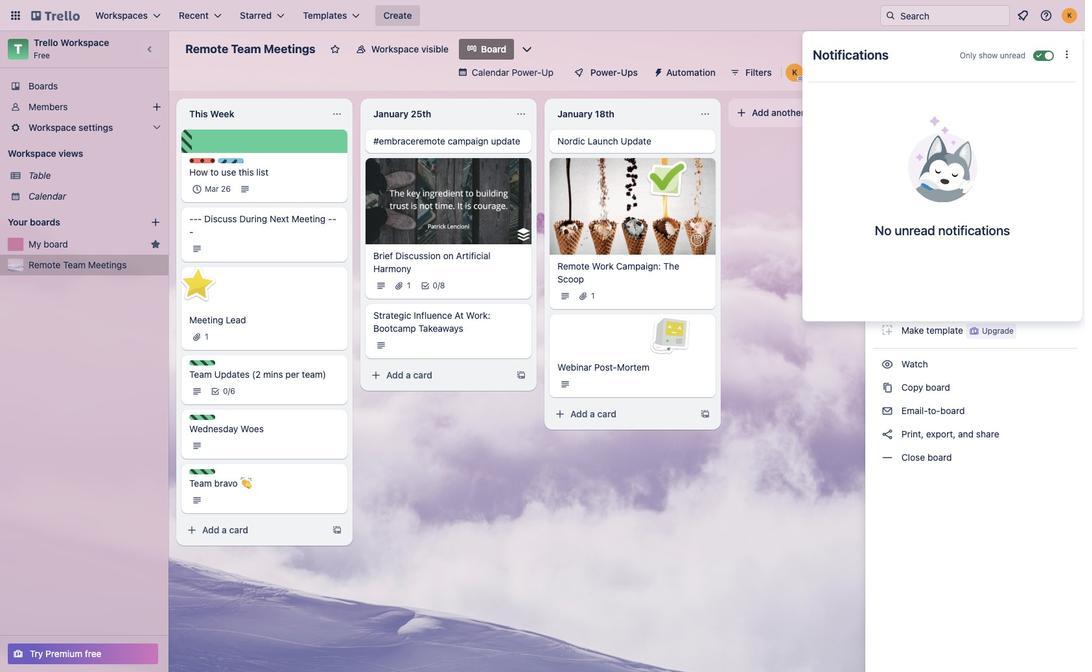 Task type: describe. For each thing, give the bounding box(es) containing it.
board
[[481, 43, 507, 54]]

team inside text field
[[231, 42, 261, 56]]

email-to-board link
[[874, 401, 1078, 422]]

0 horizontal spatial 1
[[205, 332, 209, 342]]

team down my board 'link'
[[63, 259, 86, 270]]

visible
[[422, 43, 449, 54]]

only
[[960, 51, 977, 60]]

add another list
[[752, 107, 820, 118]]

meeting lead
[[189, 315, 246, 326]]

remote for remote work campaign: the scoop link
[[558, 261, 590, 272]]

kendallparks02 (kendallparks02) image
[[786, 64, 804, 82]]

automation button
[[649, 62, 724, 83]]

check image
[[645, 157, 689, 201]]

star or unstar board image
[[330, 44, 340, 54]]

my
[[29, 239, 41, 250]]

and
[[959, 429, 974, 440]]

ups
[[621, 67, 638, 78]]

strategic influence at work: bootcamp takeaways
[[374, 310, 491, 334]]

January 25th text field
[[366, 104, 511, 125]]

webinar post-mortem
[[558, 362, 650, 373]]

back to home image
[[31, 5, 80, 26]]

0 horizontal spatial a
[[222, 525, 227, 536]]

harmony
[[374, 263, 411, 274]]

👏
[[240, 478, 252, 489]]

0 for 0 / 8
[[433, 280, 438, 290]]

1 for harmony
[[407, 280, 411, 290]]

during
[[240, 213, 267, 224]]

create from template… image for update
[[700, 409, 711, 420]]

workspace visible button
[[348, 39, 457, 60]]

table link
[[29, 169, 161, 182]]

this
[[239, 167, 254, 178]]

kendallparks02 (kendallparks02) image
[[1062, 8, 1078, 23]]

lead
[[226, 315, 246, 326]]

remote work campaign: the scoop link
[[558, 260, 708, 286]]

add board image
[[150, 217, 161, 228]]

Search field
[[896, 6, 1010, 25]]

templates button
[[295, 5, 368, 26]]

watch
[[899, 359, 931, 370]]

brief
[[374, 250, 393, 261]]

workspace for workspace visible
[[371, 43, 419, 54]]

print, export, and share link
[[874, 424, 1078, 445]]

add a card button for launch
[[550, 404, 693, 425]]

on
[[443, 250, 454, 261]]

board for close board
[[928, 452, 952, 463]]

my board link
[[29, 238, 145, 251]]

power-ups button
[[565, 62, 646, 83]]

color: sky, title: none image
[[218, 158, 244, 163]]

recent
[[179, 10, 209, 21]]

remote for remote team meetings link
[[29, 259, 61, 270]]

members
[[29, 101, 68, 112]]

fields
[[936, 208, 961, 219]]

2 vertical spatial add a card
[[202, 525, 248, 536]]

change
[[902, 184, 934, 195]]

--- discuss during next meeting -- - link
[[189, 213, 340, 239]]

boards link
[[0, 76, 169, 97]]

try
[[30, 649, 43, 660]]

strategic
[[374, 310, 411, 321]]

team)
[[302, 369, 326, 380]]

wednesday woes
[[189, 423, 264, 435]]

campaign:
[[616, 261, 661, 272]]

to-
[[928, 405, 941, 416]]

filters button
[[726, 62, 776, 83]]

bootcamp
[[374, 323, 416, 334]]

remote team meetings inside text field
[[185, 42, 316, 56]]

0 for 0 / 6
[[223, 387, 228, 396]]

1 vertical spatial remote team meetings
[[29, 259, 127, 270]]

january 18th
[[558, 108, 615, 119]]

team bravo 👏 link
[[189, 477, 340, 490]]

remote inside text field
[[185, 42, 228, 56]]

0 notifications image
[[1016, 8, 1031, 23]]

discuss
[[204, 213, 237, 224]]

try premium free
[[30, 649, 102, 660]]

this member is an admin of this board. image
[[798, 76, 803, 82]]

0 horizontal spatial meetings
[[88, 259, 127, 270]]

wednesday woes link
[[189, 423, 340, 436]]

workspaces
[[95, 10, 148, 21]]

a for nordic
[[590, 409, 595, 420]]

sm image for close board
[[881, 451, 894, 464]]

color: green, title: "recurring item" element for team updates (2 mins per team)
[[189, 361, 215, 366]]

email-to-board
[[899, 405, 965, 416]]

January 18th text field
[[550, 104, 695, 125]]

a for #embraceremote
[[406, 369, 411, 380]]

how
[[189, 167, 208, 178]]

table
[[29, 170, 51, 181]]

notifications
[[813, 47, 889, 62]]

sm image for make template
[[881, 324, 894, 337]]

takeaways
[[419, 323, 464, 334]]

sm image inside automation button
[[649, 62, 667, 80]]

(2
[[252, 369, 261, 380]]

mortem
[[617, 362, 650, 373]]

pete happy image
[[648, 313, 692, 358]]

add a card for #embraceremote
[[387, 369, 433, 380]]

brief discussion on artificial harmony
[[374, 250, 491, 274]]

custom fields button
[[874, 203, 1078, 224]]

customize views image
[[521, 43, 534, 56]]

sm image for watch
[[881, 358, 894, 371]]

try premium free button
[[8, 644, 158, 665]]

0 vertical spatial unread
[[1000, 51, 1026, 60]]

trello
[[34, 37, 58, 48]]

Board name text field
[[179, 39, 322, 60]]

add for january 18th
[[571, 409, 588, 420]]

mar 26
[[205, 184, 231, 194]]

Mar 26 checkbox
[[189, 182, 235, 197]]

copy board link
[[874, 377, 1078, 398]]

nordic
[[558, 136, 585, 147]]

mins
[[263, 369, 283, 380]]

views
[[59, 148, 83, 159]]

color: green, title: "recurring item" element for team bravo 👏
[[189, 470, 215, 475]]

trello workspace free
[[34, 37, 109, 60]]

make
[[902, 325, 924, 336]]

boards
[[30, 217, 60, 228]]

campaign
[[448, 136, 489, 147]]

trello workspace link
[[34, 37, 109, 48]]

email-
[[902, 405, 928, 416]]

1 vertical spatial unread
[[895, 223, 936, 238]]

settings
[[899, 161, 937, 172]]

add another list button
[[729, 99, 905, 127]]

make template
[[899, 325, 964, 336]]

color: green, title: "recurring item" element for wednesday woes
[[189, 415, 215, 420]]

add for january 25th
[[387, 369, 404, 380]]

export,
[[927, 429, 956, 440]]

primary element
[[0, 0, 1086, 31]]

automation inside button
[[667, 67, 716, 78]]

another
[[772, 107, 805, 118]]

webinar post-mortem link
[[558, 361, 708, 374]]

remote team meetings link
[[29, 259, 161, 272]]

workspace navigation collapse icon image
[[141, 40, 160, 58]]

wednesday
[[189, 423, 238, 435]]

woes
[[241, 423, 264, 435]]

templates
[[303, 10, 347, 21]]

update
[[621, 136, 652, 147]]

work:
[[466, 310, 491, 321]]

0 horizontal spatial list
[[256, 167, 269, 178]]

0 / 6
[[223, 387, 235, 396]]



Task type: vqa. For each thing, say whether or not it's contained in the screenshot.
'MEMBERS' link at the top left of page
yes



Task type: locate. For each thing, give the bounding box(es) containing it.
custom fields
[[901, 208, 961, 219]]

no
[[875, 223, 892, 238]]

2 power- from the left
[[591, 67, 621, 78]]

t link
[[8, 39, 29, 60]]

2 color: green, title: "recurring item" element from the top
[[189, 415, 215, 420]]

calendar power-up link
[[450, 62, 562, 83]]

1 horizontal spatial 0
[[433, 280, 438, 290]]

1 horizontal spatial create from template… image
[[516, 370, 527, 380]]

1 vertical spatial 0
[[223, 387, 228, 396]]

workspace inside button
[[371, 43, 419, 54]]

add a card button down webinar post-mortem link on the bottom right of page
[[550, 404, 693, 425]]

watch link
[[874, 354, 1078, 375]]

launch
[[588, 136, 619, 147]]

2 horizontal spatial 1
[[591, 291, 595, 301]]

1 horizontal spatial automation
[[899, 231, 950, 242]]

unread
[[1000, 51, 1026, 60], [895, 223, 936, 238]]

january for january 25th
[[374, 108, 409, 119]]

add a card button down 👏
[[182, 520, 324, 541]]

influence
[[414, 310, 452, 321]]

meeting inside --- discuss during next meeting -- -
[[292, 213, 326, 224]]

create from template… image
[[516, 370, 527, 380], [700, 409, 711, 420], [332, 525, 342, 536]]

custom
[[901, 208, 934, 219]]

0 horizontal spatial /
[[228, 387, 230, 396]]

/
[[438, 280, 440, 290], [228, 387, 230, 396]]

/ for 6
[[228, 387, 230, 396]]

color: green, title: "recurring item" element up updates
[[189, 361, 215, 366]]

board for my board
[[44, 239, 68, 250]]

power- up 18th
[[591, 67, 621, 78]]

bravo
[[214, 478, 238, 489]]

close board
[[899, 452, 952, 463]]

add down team bravo 👏 at bottom left
[[202, 525, 219, 536]]

meeting lead link
[[189, 314, 340, 327]]

0 horizontal spatial power-
[[512, 67, 542, 78]]

january left 25th
[[374, 108, 409, 119]]

sm image
[[881, 405, 894, 418], [881, 451, 894, 464]]

3 color: green, title: "recurring item" element from the top
[[189, 470, 215, 475]]

/ down brief discussion on artificial harmony
[[438, 280, 440, 290]]

0 vertical spatial meeting
[[292, 213, 326, 224]]

2 horizontal spatial remote
[[558, 261, 590, 272]]

1 vertical spatial list
[[256, 167, 269, 178]]

january
[[374, 108, 409, 119], [558, 108, 593, 119]]

automation down custom fields
[[899, 231, 950, 242]]

list right the this
[[256, 167, 269, 178]]

0 vertical spatial calendar
[[472, 67, 510, 78]]

calendar link
[[29, 190, 161, 203]]

scoop
[[558, 274, 584, 285]]

2 sm image from the top
[[881, 451, 894, 464]]

2 vertical spatial color: green, title: "recurring item" element
[[189, 470, 215, 475]]

workspace visible
[[371, 43, 449, 54]]

1 vertical spatial meeting
[[189, 315, 223, 326]]

this week
[[189, 108, 234, 119]]

calendar inside "link"
[[29, 191, 66, 202]]

board link
[[459, 39, 514, 60]]

team down starred
[[231, 42, 261, 56]]

1 vertical spatial 1
[[591, 291, 595, 301]]

workspace inside dropdown button
[[29, 122, 76, 133]]

0 vertical spatial meetings
[[264, 42, 316, 56]]

add a card down webinar post-mortem
[[571, 409, 617, 420]]

settings link
[[874, 156, 1078, 177]]

1 color: green, title: "recurring item" element from the top
[[189, 361, 215, 366]]

nordic launch update link
[[558, 135, 708, 148]]

0 horizontal spatial unread
[[895, 223, 936, 238]]

0 vertical spatial /
[[438, 280, 440, 290]]

2 vertical spatial 1
[[205, 332, 209, 342]]

0 horizontal spatial add a card button
[[182, 520, 324, 541]]

meetings down my board 'link'
[[88, 259, 127, 270]]

add a card for nordic
[[571, 409, 617, 420]]

calendar power-up
[[472, 67, 554, 78]]

at
[[455, 310, 464, 321]]

card for launch
[[598, 409, 617, 420]]

8
[[440, 280, 445, 290]]

1 vertical spatial card
[[598, 409, 617, 420]]

add down webinar
[[571, 409, 588, 420]]

list inside button
[[807, 107, 820, 118]]

per
[[286, 369, 300, 380]]

add a card down bootcamp
[[387, 369, 433, 380]]

1
[[407, 280, 411, 290], [591, 291, 595, 301], [205, 332, 209, 342]]

sm image for automation
[[881, 230, 894, 243]]

calendar for calendar
[[29, 191, 66, 202]]

close
[[902, 452, 926, 463]]

webinar
[[558, 362, 592, 373]]

activity
[[899, 106, 933, 117]]

january for january 18th
[[558, 108, 593, 119]]

0 vertical spatial 0
[[433, 280, 438, 290]]

team left bravo
[[189, 478, 212, 489]]

sm image for email-to-board
[[881, 405, 894, 418]]

1 vertical spatial color: green, title: "recurring item" element
[[189, 415, 215, 420]]

automation link
[[874, 226, 1078, 247]]

remote inside remote work campaign: the scoop
[[558, 261, 590, 272]]

upgrade
[[982, 326, 1014, 336]]

calendar down board link
[[472, 67, 510, 78]]

1 down harmony
[[407, 280, 411, 290]]

sm image for copy board
[[881, 381, 894, 394]]

create from template… image for update
[[516, 370, 527, 380]]

team bravo 👏
[[189, 478, 252, 489]]

1 vertical spatial calendar
[[29, 191, 66, 202]]

sm image for print, export, and share
[[881, 428, 894, 441]]

remote work campaign: the scoop
[[558, 261, 680, 285]]

workspace
[[60, 37, 109, 48], [371, 43, 419, 54], [29, 122, 76, 133], [8, 148, 56, 159]]

board down export,
[[928, 452, 952, 463]]

list right another
[[807, 107, 820, 118]]

1 vertical spatial sm image
[[881, 451, 894, 464]]

strategic influence at work: bootcamp takeaways link
[[374, 309, 524, 335]]

workspace down create button
[[371, 43, 419, 54]]

a down bootcamp
[[406, 369, 411, 380]]

0 horizontal spatial card
[[229, 525, 248, 536]]

remote down recent dropdown button
[[185, 42, 228, 56]]

add down bootcamp
[[387, 369, 404, 380]]

january inside text box
[[558, 108, 593, 119]]

premium
[[46, 649, 82, 660]]

sm image inside copy board link
[[881, 381, 894, 394]]

your boards
[[8, 217, 60, 228]]

open information menu image
[[1040, 9, 1053, 22]]

1 horizontal spatial calendar
[[472, 67, 510, 78]]

0 horizontal spatial 0
[[223, 387, 228, 396]]

1 horizontal spatial january
[[558, 108, 593, 119]]

/ down updates
[[228, 387, 230, 396]]

notifications
[[939, 223, 1011, 238]]

0 left 8
[[433, 280, 438, 290]]

2 horizontal spatial card
[[598, 409, 617, 420]]

2 january from the left
[[558, 108, 593, 119]]

workspace inside trello workspace free
[[60, 37, 109, 48]]

2 horizontal spatial a
[[590, 409, 595, 420]]

a down webinar post-mortem
[[590, 409, 595, 420]]

my board
[[29, 239, 68, 250]]

0 / 8
[[433, 280, 445, 290]]

next
[[270, 213, 289, 224]]

0 vertical spatial 1
[[407, 280, 411, 290]]

automation left filters button
[[667, 67, 716, 78]]

0 horizontal spatial automation
[[667, 67, 716, 78]]

background
[[937, 184, 986, 195]]

add left another
[[752, 107, 769, 118]]

your boards with 2 items element
[[8, 215, 131, 230]]

free
[[34, 51, 50, 60]]

board for copy board
[[926, 382, 951, 393]]

0 horizontal spatial remote
[[29, 259, 61, 270]]

add a card button down takeaways
[[366, 365, 508, 386]]

change background link
[[874, 180, 1078, 200]]

this
[[189, 108, 208, 119]]

sm image inside watch link
[[881, 358, 894, 371]]

0 vertical spatial add a card
[[387, 369, 433, 380]]

menu
[[962, 43, 989, 55]]

star image
[[176, 263, 220, 307]]

share
[[977, 429, 1000, 440]]

meetings down starred dropdown button
[[264, 42, 316, 56]]

1 horizontal spatial unread
[[1000, 51, 1026, 60]]

sm image left email-
[[881, 405, 894, 418]]

1 down work
[[591, 291, 595, 301]]

remote
[[185, 42, 228, 56], [29, 259, 61, 270], [558, 261, 590, 272]]

add a card down bravo
[[202, 525, 248, 536]]

color: green, title: "recurring item" element
[[189, 361, 215, 366], [189, 415, 215, 420], [189, 470, 215, 475]]

1 vertical spatial add a card button
[[550, 404, 693, 425]]

workspaces button
[[88, 5, 169, 26]]

2 vertical spatial add a card button
[[182, 520, 324, 541]]

card for campaign
[[413, 369, 433, 380]]

archived
[[902, 129, 939, 140]]

board right the my
[[44, 239, 68, 250]]

1 horizontal spatial card
[[413, 369, 433, 380]]

add a card button
[[366, 365, 508, 386], [550, 404, 693, 425], [182, 520, 324, 541]]

1 horizontal spatial 1
[[407, 280, 411, 290]]

team left updates
[[189, 369, 212, 380]]

unread down custom
[[895, 223, 936, 238]]

1 horizontal spatial add a card button
[[366, 365, 508, 386]]

1 horizontal spatial /
[[438, 280, 440, 290]]

1 sm image from the top
[[881, 405, 894, 418]]

remote down my board
[[29, 259, 61, 270]]

1 horizontal spatial add a card
[[387, 369, 433, 380]]

sm image inside email-to-board "link"
[[881, 405, 894, 418]]

0 vertical spatial list
[[807, 107, 820, 118]]

sm image inside automation link
[[881, 230, 894, 243]]

0 vertical spatial remote team meetings
[[185, 42, 316, 56]]

no unread notifications
[[875, 223, 1011, 238]]

meeting right next
[[292, 213, 326, 224]]

remote up scoop
[[558, 261, 590, 272]]

t
[[14, 42, 22, 56]]

0 vertical spatial create from template… image
[[516, 370, 527, 380]]

sm image inside print, export, and share link
[[881, 428, 894, 441]]

starred icon image
[[150, 239, 161, 250]]

#embraceremote campaign update
[[374, 136, 521, 147]]

0 horizontal spatial add a card
[[202, 525, 248, 536]]

board inside 'link'
[[44, 239, 68, 250]]

1 horizontal spatial meeting
[[292, 213, 326, 224]]

board up the to-
[[926, 382, 951, 393]]

copy
[[902, 382, 924, 393]]

sm image inside close board link
[[881, 451, 894, 464]]

board inside "link"
[[941, 405, 965, 416]]

sm image
[[649, 62, 667, 80], [881, 230, 894, 243], [881, 324, 894, 337], [881, 358, 894, 371], [881, 381, 894, 394], [881, 428, 894, 441]]

archived items link
[[874, 125, 1078, 145]]

1 vertical spatial a
[[590, 409, 595, 420]]

change background
[[899, 184, 986, 195]]

0
[[433, 280, 438, 290], [223, 387, 228, 396]]

color: green, title: "recurring item" element up wednesday
[[189, 415, 215, 420]]

0 vertical spatial a
[[406, 369, 411, 380]]

25th
[[411, 108, 432, 119]]

/ for 8
[[438, 280, 440, 290]]

2 vertical spatial a
[[222, 525, 227, 536]]

2 vertical spatial card
[[229, 525, 248, 536]]

unread right "show"
[[1000, 51, 1026, 60]]

1 january from the left
[[374, 108, 409, 119]]

brief discussion on artificial harmony link
[[374, 249, 524, 275]]

use
[[221, 167, 236, 178]]

board up print, export, and share
[[941, 405, 965, 416]]

to
[[210, 167, 219, 178]]

sm image left the close
[[881, 451, 894, 464]]

add inside add another list button
[[752, 107, 769, 118]]

card down takeaways
[[413, 369, 433, 380]]

starred button
[[232, 5, 293, 26]]

meetings inside text field
[[264, 42, 316, 56]]

show
[[979, 51, 998, 60]]

1 vertical spatial add a card
[[571, 409, 617, 420]]

1 horizontal spatial power-
[[591, 67, 621, 78]]

board
[[44, 239, 68, 250], [926, 382, 951, 393], [941, 405, 965, 416], [928, 452, 952, 463]]

1 vertical spatial automation
[[899, 231, 950, 242]]

a down bravo
[[222, 525, 227, 536]]

how to use this list link
[[189, 166, 340, 179]]

workspace for workspace views
[[8, 148, 56, 159]]

0 vertical spatial automation
[[667, 67, 716, 78]]

workspace right trello
[[60, 37, 109, 48]]

1 horizontal spatial list
[[807, 107, 820, 118]]

card down 👏
[[229, 525, 248, 536]]

2 horizontal spatial create from template… image
[[700, 409, 711, 420]]

post-
[[595, 362, 617, 373]]

18th
[[595, 108, 615, 119]]

meeting left lead on the left top of page
[[189, 315, 223, 326]]

0 vertical spatial color: green, title: "recurring item" element
[[189, 361, 215, 366]]

workspace for workspace settings
[[29, 122, 76, 133]]

1 horizontal spatial remote
[[185, 42, 228, 56]]

add for this week
[[202, 525, 219, 536]]

january up nordic
[[558, 108, 593, 119]]

1 horizontal spatial meetings
[[264, 42, 316, 56]]

0 horizontal spatial meeting
[[189, 315, 223, 326]]

0 horizontal spatial january
[[374, 108, 409, 119]]

team
[[231, 42, 261, 56], [63, 259, 86, 270], [189, 369, 212, 380], [189, 478, 212, 489]]

-
[[189, 213, 194, 224], [194, 213, 198, 224], [198, 213, 202, 224], [328, 213, 332, 224], [332, 213, 337, 224], [189, 226, 194, 237]]

0 vertical spatial sm image
[[881, 405, 894, 418]]

power- inside button
[[591, 67, 621, 78]]

card down post-
[[598, 409, 617, 420]]

january inside text field
[[374, 108, 409, 119]]

members link
[[0, 97, 169, 117]]

remote team meetings down starred
[[185, 42, 316, 56]]

power- down customize views icon
[[512, 67, 542, 78]]

color: green, title: "recurring item" element up team bravo 👏 at bottom left
[[189, 470, 215, 475]]

0 vertical spatial card
[[413, 369, 433, 380]]

0 horizontal spatial remote team meetings
[[29, 259, 127, 270]]

1 horizontal spatial remote team meetings
[[185, 42, 316, 56]]

workspace up table
[[8, 148, 56, 159]]

1 down meeting lead
[[205, 332, 209, 342]]

search image
[[886, 10, 896, 21]]

0 horizontal spatial create from template… image
[[332, 525, 342, 536]]

1 horizontal spatial a
[[406, 369, 411, 380]]

0 left 6 on the left bottom of page
[[223, 387, 228, 396]]

2 horizontal spatial add a card
[[571, 409, 617, 420]]

color: red, title: none image
[[189, 158, 215, 163]]

1 for scoop
[[591, 291, 595, 301]]

calendar for calendar power-up
[[472, 67, 510, 78]]

2 vertical spatial create from template… image
[[332, 525, 342, 536]]

workspace settings button
[[0, 117, 169, 138]]

2 horizontal spatial add a card button
[[550, 404, 693, 425]]

add a card button for campaign
[[366, 365, 508, 386]]

0 vertical spatial add a card button
[[366, 365, 508, 386]]

archived items
[[899, 129, 964, 140]]

1 vertical spatial /
[[228, 387, 230, 396]]

0 horizontal spatial calendar
[[29, 191, 66, 202]]

1 vertical spatial create from template… image
[[700, 409, 711, 420]]

This Week text field
[[182, 104, 327, 125]]

remote team meetings down my board 'link'
[[29, 259, 127, 270]]

1 power- from the left
[[512, 67, 542, 78]]

workspace down the members
[[29, 122, 76, 133]]

1 vertical spatial meetings
[[88, 259, 127, 270]]

create
[[384, 10, 412, 21]]

calendar down table
[[29, 191, 66, 202]]

create button
[[376, 5, 420, 26]]

taco image
[[908, 116, 978, 202]]



